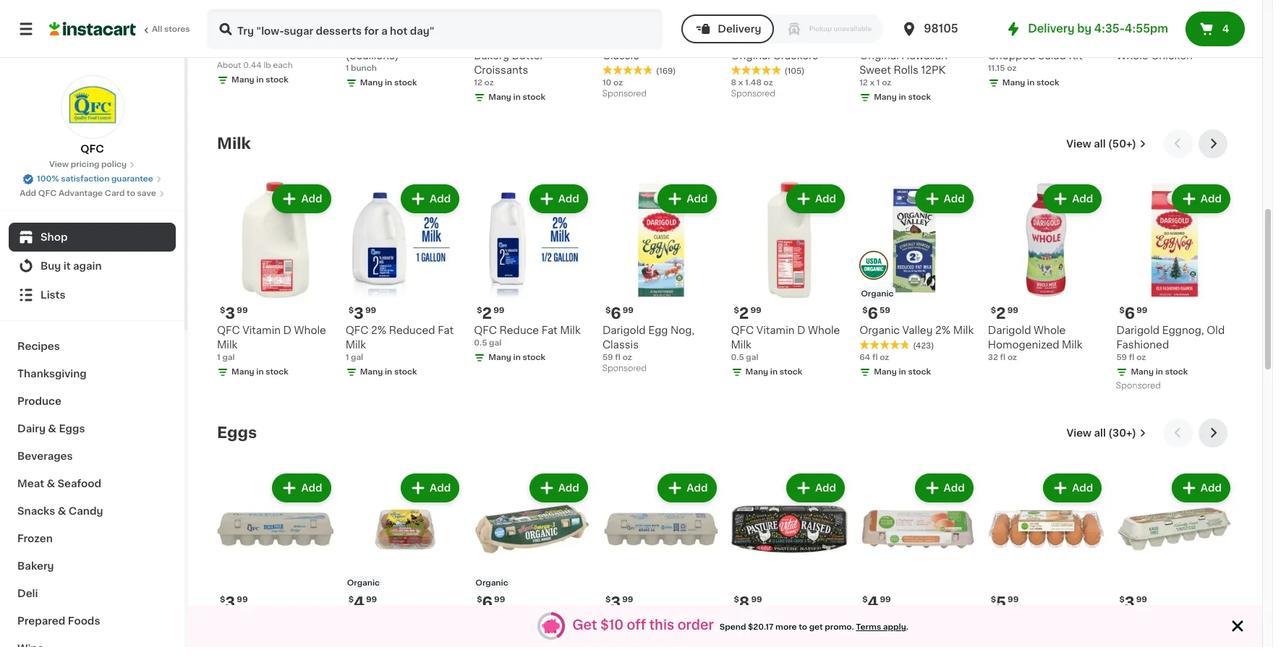 Task type: vqa. For each thing, say whether or not it's contained in the screenshot.
10
yes



Task type: describe. For each thing, give the bounding box(es) containing it.
all
[[152, 25, 162, 33]]

cage inside the simple truth natural cage free eggs
[[860, 629, 887, 639]]

0 horizontal spatial bakery
[[17, 562, 54, 572]]

meat & seafood
[[17, 479, 101, 489]]

$ 3 99 for qfc vitamin d whole milk
[[220, 306, 248, 321]]

4:55pm
[[1125, 23, 1169, 34]]

many in stock for qfc reduce fat milk 0.5 gal
[[489, 354, 546, 362]]

3 for kroger cage free grade aa extra large white eggs
[[611, 595, 621, 610]]

whole inside darigold whole homogenized milk 32 fl oz
[[1034, 325, 1066, 336]]

snacks
[[17, 507, 55, 517]]

free inside the simple truth natural cage free eggs
[[889, 629, 912, 639]]

in for qfc vitamin d whole milk 0.5 gal
[[771, 368, 778, 376]]

onions
[[380, 36, 416, 46]]

home
[[1117, 36, 1148, 46]]

free inside wilcox family farms free range organic, omega-3 eggs, lar
[[474, 629, 497, 639]]

eggs inside naturally nested large grade aa eggs
[[1168, 629, 1193, 639]]

classis
[[603, 340, 639, 350]]

all for 3
[[1094, 428, 1106, 439]]

qfc for qfc vitamin d whole milk 0.5 gal
[[731, 325, 754, 336]]

gal for qfc vitamin d whole milk 1 gal
[[222, 354, 235, 362]]

$0.79
[[217, 50, 240, 58]]

(scallions)
[[346, 50, 399, 61]]

many in stock for darigold eggnog, old fashioned 59 fl oz
[[1131, 368, 1188, 376]]

$ 6 99 for darigold egg nog, classis
[[606, 306, 634, 321]]

instacart logo image
[[49, 20, 136, 38]]

many in stock down 0.44
[[232, 76, 289, 84]]

many in stock down 64 fl oz
[[874, 368, 931, 376]]

98105 button
[[901, 9, 988, 49]]

get $10 off this order spend $20.17 more to get promo. terms apply .
[[573, 620, 909, 633]]

10
[[603, 79, 612, 87]]

prepared foods
[[17, 617, 100, 627]]

3 inside wilcox family farms free range organic, omega-3 eggs, lar
[[516, 644, 523, 648]]

qfc 2% reduced fat milk 1 gal
[[346, 325, 454, 362]]

2 for reduce
[[482, 306, 492, 321]]

hummus,
[[634, 36, 683, 46]]

darigold inside darigold eggnog, old fashioned 59 fl oz
[[1117, 325, 1160, 336]]

in down 0.44
[[256, 76, 264, 84]]

green
[[346, 36, 377, 46]]

8 inside product group
[[739, 595, 750, 610]]

1 vertical spatial view
[[49, 161, 69, 169]]

sponsored badge image for darigold eggnog, old fashioned
[[1117, 382, 1161, 391]]

advantage
[[59, 190, 103, 198]]

100% satisfaction guarantee button
[[23, 171, 162, 185]]

many for schwartz brothers bakery butter croissants 12 oz
[[489, 93, 512, 101]]

item badge image
[[860, 251, 889, 280]]

add qfc advantage card to save
[[20, 190, 156, 198]]

qfc for qfc vitamin d whole milk 1 gal
[[217, 325, 240, 336]]

sweet
[[860, 65, 892, 75]]

6 for wilcox family farms free range organic, omega-3 eggs, lar
[[482, 595, 493, 610]]

/
[[242, 50, 245, 58]]

ritz
[[731, 36, 751, 46]]

& for dairy
[[48, 424, 56, 434]]

1 inside qfc 2% reduced fat milk 1 gal
[[346, 354, 349, 362]]

$ 5 99
[[991, 595, 1019, 610]]

5 for $ 5 99
[[997, 595, 1007, 610]]

brothers
[[524, 36, 568, 46]]

eggnog,
[[1163, 325, 1205, 336]]

many for qfc reduce fat milk 0.5 gal
[[489, 354, 512, 362]]

caesar
[[1055, 36, 1091, 46]]

produce link
[[9, 388, 176, 415]]

salad
[[1039, 50, 1067, 61]]

croissants
[[474, 65, 528, 75]]

buy
[[41, 261, 61, 271]]

many in stock for schwartz brothers bakery butter croissants 12 oz
[[489, 93, 546, 101]]

recipes
[[17, 342, 60, 352]]

lists
[[41, 290, 65, 300]]

to inside get $10 off this order spend $20.17 more to get promo. terms apply .
[[799, 624, 808, 632]]

farms for raised
[[756, 615, 787, 625]]

savory
[[1178, 36, 1212, 46]]

9 for home chef savory whole chicken
[[1125, 16, 1136, 32]]

1 vertical spatial lb
[[264, 61, 271, 69]]

large inside naturally nested large grade aa eggs
[[1205, 615, 1234, 625]]

pasture
[[790, 615, 828, 625]]

rolls
[[894, 65, 919, 75]]

candy
[[69, 507, 103, 517]]

free inside kroger cage free grade aa extra large white eggs
[[669, 615, 692, 625]]

in for schwartz brothers bakery butter croissants 12 oz
[[514, 93, 521, 101]]

4 button
[[1186, 12, 1245, 46]]

snacks & candy
[[17, 507, 103, 517]]

0 vertical spatial hawaiian
[[893, 36, 939, 46]]

fl for fashioned
[[1129, 354, 1135, 362]]

chicken
[[1152, 50, 1193, 61]]

many for qfc vitamin d whole milk 0.5 gal
[[746, 368, 769, 376]]

(423)
[[913, 342, 934, 350]]

about
[[217, 61, 241, 69]]

3 for qfc 2% reduced fat milk
[[354, 306, 364, 321]]

off
[[627, 620, 646, 633]]

satisfaction
[[61, 175, 109, 183]]

king's hawaiian original hawaiian sweet rolls 12pk 12 x 1 oz
[[860, 36, 948, 87]]

oz inside darigold egg nog, classis 59 fl oz
[[623, 354, 632, 362]]

& for snacks
[[58, 507, 66, 517]]

bakery inside the schwartz brothers bakery butter croissants 12 oz
[[474, 50, 509, 61]]

49
[[880, 17, 891, 25]]

35
[[238, 17, 248, 25]]

delivery by 4:35-4:55pm
[[1028, 23, 1169, 34]]

promo.
[[825, 624, 854, 632]]

many in stock for qfc 2% reduced fat milk 1 gal
[[360, 368, 417, 376]]

$ inside $ 6 59
[[863, 307, 868, 315]]

6 for organic valley 2% milk
[[868, 306, 878, 321]]

many for green onions (scallions) 1 bunch
[[360, 79, 383, 87]]

kroger cage free grade aa extra large white eggs
[[603, 615, 710, 648]]

fl for classis
[[615, 354, 621, 362]]

4:35-
[[1095, 23, 1125, 34]]

2 2% from the left
[[936, 325, 951, 336]]

many in stock for qfc vitamin d whole milk 0.5 gal
[[746, 368, 803, 376]]

32
[[988, 354, 999, 362]]

shop link
[[9, 223, 176, 252]]

whole for home chef savory whole chicken
[[1117, 50, 1149, 61]]

stacks
[[784, 36, 818, 46]]

all for 6
[[1094, 139, 1106, 149]]

98105
[[924, 23, 959, 34]]

$10
[[601, 620, 624, 633]]

many in stock for qfc vitamin d whole milk 1 gal
[[232, 368, 289, 376]]

$ 4 99 for simple
[[863, 595, 891, 610]]

frozen link
[[9, 525, 176, 553]]

many for qfc 2% reduced fat milk 1 gal
[[360, 368, 383, 376]]

truth
[[897, 615, 923, 625]]

aa
[[637, 629, 650, 639]]

in for qfc reduce fat milk 0.5 gal
[[514, 354, 521, 362]]

2% inside qfc 2% reduced fat milk 1 gal
[[371, 325, 387, 336]]

deli
[[17, 589, 38, 599]]

100% satisfaction guarantee
[[37, 175, 153, 183]]

product group containing 5
[[988, 471, 1105, 648]]

white
[[603, 644, 632, 648]]

$ 9 99 for home chef savory whole chicken
[[1120, 16, 1148, 32]]

0.5 inside qfc vitamin d whole milk 0.5 gal
[[731, 354, 744, 362]]

kit
[[1069, 50, 1083, 61]]

king's
[[860, 36, 891, 46]]

bunch
[[351, 64, 377, 72]]

home chef savory whole chicken
[[1117, 36, 1212, 61]]

$ 3 99 for qfc 2% reduced fat milk
[[349, 306, 376, 321]]

extra
[[652, 629, 678, 639]]

stock for qfc 2% reduced fat milk 1 gal
[[394, 368, 417, 376]]

get $10 off this order status
[[567, 619, 915, 634]]

$ inside the $ 5 49
[[863, 17, 868, 25]]

milk inside darigold whole homogenized milk 32 fl oz
[[1062, 340, 1083, 350]]

view for qfc 2% reduced fat milk
[[1067, 139, 1092, 149]]

qfc for qfc reduce fat milk 0.5 gal
[[474, 325, 497, 336]]

$ 4 99 for ritz
[[734, 16, 763, 32]]

9 for schwartz brothers bakery butter croissants
[[482, 16, 493, 32]]

stock down banana $0.79 / lb about 0.44 lb each
[[266, 76, 289, 84]]

$0.35 each (estimated) element
[[217, 15, 334, 34]]

10 oz
[[603, 79, 623, 87]]

grade for kroger
[[603, 629, 634, 639]]

omega-
[[474, 644, 516, 648]]

sponsored badge image for ritz fresh stacks original crackers
[[731, 90, 775, 98]]

beverages
[[17, 452, 73, 462]]

stock for darigold eggnog, old fashioned 59 fl oz
[[1166, 368, 1188, 376]]

many for taylor farms caesar chopped salad kit 11.15 oz
[[1003, 79, 1026, 87]]

qfc vitamin d whole milk 1 gal
[[217, 325, 326, 362]]

chopped
[[988, 50, 1036, 61]]

6 for darigold eggnog, old fashioned
[[1125, 306, 1136, 321]]

many down 64 fl oz
[[874, 368, 897, 376]]

natural
[[926, 615, 963, 625]]

meat
[[17, 479, 44, 489]]

nog,
[[671, 325, 695, 336]]

deli link
[[9, 580, 176, 608]]

$ 2 99 for vitamin
[[734, 306, 762, 321]]

milk inside qfc 2% reduced fat milk 1 gal
[[346, 340, 366, 350]]

$ inside $ 8 99
[[734, 596, 739, 604]]

fresh
[[753, 36, 782, 46]]

in for qfc vitamin d whole milk 1 gal
[[256, 368, 264, 376]]

fashioned
[[1117, 340, 1170, 350]]

1 inside the king's hawaiian original hawaiian sweet rolls 12pk 12 x 1 oz
[[877, 79, 880, 87]]

.
[[907, 624, 909, 632]]

99 inside the $ 5 99
[[1008, 596, 1019, 604]]

gal for qfc 2% reduced fat milk 1 gal
[[351, 354, 363, 362]]

each inside banana $0.79 / lb about 0.44 lb each
[[273, 61, 293, 69]]

delivery button
[[682, 14, 775, 43]]

stock for king's hawaiian original hawaiian sweet rolls 12pk 12 x 1 oz
[[908, 93, 931, 101]]

view pricing policy link
[[49, 159, 135, 171]]

in down organic valley 2% milk
[[899, 368, 907, 376]]

oz right "1.48"
[[764, 79, 773, 87]]

darigold for 2
[[988, 325, 1032, 336]]

2 for vitamin
[[739, 306, 749, 321]]

fat inside qfc 2% reduced fat milk 1 gal
[[438, 325, 454, 336]]

get
[[573, 620, 597, 633]]

0 vertical spatial lb
[[247, 50, 255, 58]]

qfc vitamin d whole milk 0.5 gal
[[731, 325, 840, 362]]

$ 0 35
[[220, 16, 248, 32]]

oz inside the king's hawaiian original hawaiian sweet rolls 12pk 12 x 1 oz
[[882, 79, 892, 87]]



Task type: locate. For each thing, give the bounding box(es) containing it.
in
[[256, 76, 264, 84], [385, 79, 392, 87], [1028, 79, 1035, 87], [514, 93, 521, 101], [899, 93, 907, 101], [514, 354, 521, 362], [256, 368, 264, 376], [385, 368, 392, 376], [771, 368, 778, 376], [899, 368, 907, 376], [1156, 368, 1164, 376]]

0 horizontal spatial 8
[[731, 79, 737, 87]]

delivery up the ritz
[[718, 24, 762, 34]]

free down the truth
[[889, 629, 912, 639]]

59 down classis
[[603, 354, 613, 362]]

close image
[[1229, 618, 1247, 635]]

$ 4 99 for sabra
[[606, 16, 634, 32]]

1 vertical spatial each
[[273, 61, 293, 69]]

foods
[[68, 617, 100, 627]]

many down croissants
[[489, 93, 512, 101]]

cage up aa
[[639, 615, 667, 625]]

1 horizontal spatial grade
[[800, 629, 831, 639]]

free up 'omega-'
[[474, 629, 497, 639]]

organic
[[861, 290, 894, 298], [860, 325, 900, 336], [347, 579, 380, 587], [476, 579, 508, 587]]

1 d from the left
[[283, 325, 292, 336]]

1 horizontal spatial to
[[799, 624, 808, 632]]

0.44
[[243, 61, 262, 69]]

milk inside qfc reduce fat milk 0.5 gal
[[560, 325, 581, 336]]

original inside the king's hawaiian original hawaiian sweet rolls 12pk 12 x 1 oz
[[860, 50, 899, 61]]

each
[[254, 16, 283, 27], [273, 61, 293, 69]]

oz right 64
[[880, 354, 890, 362]]

farms inside taylor farms caesar chopped salad kit 11.15 oz
[[1022, 36, 1053, 46]]

in down taylor farms caesar chopped salad kit 11.15 oz on the top of page
[[1028, 79, 1035, 87]]

farms inside "vital farms pasture raised large grade a eggs"
[[756, 615, 787, 625]]

fat right reduce
[[542, 325, 558, 336]]

0 horizontal spatial d
[[283, 325, 292, 336]]

5 inside product group
[[997, 595, 1007, 610]]

gal inside qfc reduce fat milk 0.5 gal
[[489, 339, 502, 347]]

& right dairy
[[48, 424, 56, 434]]

view pricing policy
[[49, 161, 127, 169]]

1 original from the left
[[731, 50, 771, 61]]

2 vertical spatial view
[[1067, 428, 1092, 439]]

naturally
[[1117, 615, 1163, 625]]

1 2% from the left
[[371, 325, 387, 336]]

stock for green onions (scallions) 1 bunch
[[394, 79, 417, 87]]

(105)
[[785, 67, 805, 75]]

many down qfc 2% reduced fat milk 1 gal
[[360, 368, 383, 376]]

item carousel region containing eggs
[[217, 419, 1234, 648]]

0 horizontal spatial 2%
[[371, 325, 387, 336]]

whole for qfc vitamin d whole milk 1 gal
[[294, 325, 326, 336]]

qfc logo image
[[60, 75, 124, 139]]

cage down simple
[[860, 629, 887, 639]]

card
[[105, 190, 125, 198]]

$ 3 99
[[220, 306, 248, 321], [349, 306, 376, 321], [220, 595, 248, 610], [606, 595, 634, 610], [1120, 595, 1148, 610]]

2 12 from the left
[[860, 79, 868, 87]]

taylor farms caesar chopped salad kit 11.15 oz
[[988, 36, 1091, 72]]

get
[[810, 624, 823, 632]]

1 horizontal spatial bakery
[[474, 50, 509, 61]]

d inside qfc vitamin d whole milk 0.5 gal
[[798, 325, 806, 336]]

farms up raised
[[756, 615, 787, 625]]

1 fat from the left
[[438, 325, 454, 336]]

$20.17
[[748, 624, 774, 632]]

2 original from the left
[[860, 50, 899, 61]]

sponsored badge image down classis
[[603, 365, 646, 373]]

0 vertical spatial all
[[1094, 139, 1106, 149]]

0 vertical spatial bakery
[[474, 50, 509, 61]]

fat right reduced
[[438, 325, 454, 336]]

whole for qfc vitamin d whole milk 0.5 gal
[[808, 325, 840, 336]]

original
[[731, 50, 771, 61], [860, 50, 899, 61]]

3 2 from the left
[[997, 306, 1006, 321]]

(169)
[[656, 67, 676, 75]]

many down 0.44
[[232, 76, 255, 84]]

oz down 'homogenized'
[[1008, 354, 1017, 362]]

1 2 from the left
[[482, 306, 492, 321]]

1 horizontal spatial farms
[[756, 615, 787, 625]]

$ 2 99 up reduce
[[477, 306, 505, 321]]

wilcox family farms free range organic, omega-3 eggs, lar
[[474, 615, 585, 648]]

0 horizontal spatial $ 2 99
[[477, 306, 505, 321]]

fl inside darigold whole homogenized milk 32 fl oz
[[1000, 354, 1006, 362]]

grade inside naturally nested large grade aa eggs
[[1117, 629, 1148, 639]]

0 vertical spatial 0.5
[[474, 339, 487, 347]]

many for king's hawaiian original hawaiian sweet rolls 12pk 12 x 1 oz
[[874, 93, 897, 101]]

0 vertical spatial 5
[[868, 16, 878, 32]]

2 horizontal spatial $ 2 99
[[991, 306, 1019, 321]]

12 inside the schwartz brothers bakery butter croissants 12 oz
[[474, 79, 483, 87]]

all inside view all (30+) 'popup button'
[[1094, 428, 1106, 439]]

in for green onions (scallions) 1 bunch
[[385, 79, 392, 87]]

vitamin inside qfc vitamin d whole milk 0.5 gal
[[757, 325, 795, 336]]

1 vertical spatial 0.5
[[731, 354, 744, 362]]

thanksgiving link
[[9, 360, 176, 388]]

whole inside home chef savory whole chicken
[[1117, 50, 1149, 61]]

eggs
[[59, 424, 85, 434], [217, 426, 257, 441], [915, 629, 940, 639], [1168, 629, 1193, 639], [635, 644, 660, 648], [731, 644, 757, 648]]

1 vertical spatial bakery
[[17, 562, 54, 572]]

1 horizontal spatial 8
[[739, 595, 750, 610]]

many in stock for king's hawaiian original hawaiian sweet rolls 12pk 12 x 1 oz
[[874, 93, 931, 101]]

$ inside $ 0 35
[[220, 17, 225, 25]]

sabra hummus, classic
[[603, 36, 683, 61]]

many down reduce
[[489, 354, 512, 362]]

milk
[[217, 136, 251, 151], [560, 325, 581, 336], [954, 325, 974, 336], [217, 340, 238, 350], [346, 340, 366, 350], [731, 340, 752, 350], [1062, 340, 1083, 350]]

reduce
[[500, 325, 539, 336]]

1 horizontal spatial 0.5
[[731, 354, 744, 362]]

farms up salad
[[1022, 36, 1053, 46]]

1 horizontal spatial original
[[860, 50, 899, 61]]

1 horizontal spatial vitamin
[[757, 325, 795, 336]]

2 up 'homogenized'
[[997, 306, 1006, 321]]

stock for schwartz brothers bakery butter croissants 12 oz
[[523, 93, 546, 101]]

delivery inside button
[[718, 24, 762, 34]]

view left the (50+)
[[1067, 139, 1092, 149]]

many down qfc vitamin d whole milk 1 gal
[[232, 368, 255, 376]]

3 for qfc vitamin d whole milk
[[225, 306, 235, 321]]

1 vertical spatial to
[[799, 624, 808, 632]]

0 horizontal spatial 0.5
[[474, 339, 487, 347]]

all left (30+)
[[1094, 428, 1106, 439]]

buy it again
[[41, 261, 102, 271]]

12 down sweet at the right of the page
[[860, 79, 868, 87]]

vitamin for 2
[[757, 325, 795, 336]]

oz
[[1008, 64, 1017, 72], [485, 79, 494, 87], [614, 79, 623, 87], [764, 79, 773, 87], [882, 79, 892, 87], [623, 354, 632, 362], [880, 354, 890, 362], [1008, 354, 1017, 362], [1137, 354, 1146, 362]]

2 horizontal spatial darigold
[[1117, 325, 1160, 336]]

hawaiian up 12pk
[[902, 50, 948, 61]]

item carousel region
[[217, 130, 1234, 407], [217, 419, 1234, 648]]

0 horizontal spatial $ 9 99
[[477, 16, 505, 32]]

to left "get"
[[799, 624, 808, 632]]

2% left reduced
[[371, 325, 387, 336]]

many in stock down darigold eggnog, old fashioned 59 fl oz
[[1131, 368, 1188, 376]]

in for taylor farms caesar chopped salad kit 11.15 oz
[[1028, 79, 1035, 87]]

1 x from the left
[[739, 79, 743, 87]]

1 horizontal spatial 5
[[997, 595, 1007, 610]]

many in stock down bunch
[[360, 79, 417, 87]]

seafood
[[58, 479, 101, 489]]

0 horizontal spatial 2
[[482, 306, 492, 321]]

taylor
[[988, 36, 1019, 46]]

farms up 'organic,'
[[546, 615, 578, 625]]

more
[[776, 624, 797, 632]]

view for 4
[[1067, 428, 1092, 439]]

many in stock down qfc 2% reduced fat milk 1 gal
[[360, 368, 417, 376]]

sponsored badge image down 'fashioned'
[[1117, 382, 1161, 391]]

$ 6 99 for wilcox family farms free range organic, omega-3 eggs, lar
[[477, 595, 505, 610]]

59 inside darigold eggnog, old fashioned 59 fl oz
[[1117, 354, 1128, 362]]

0 horizontal spatial farms
[[546, 615, 578, 625]]

stock
[[266, 76, 289, 84], [394, 79, 417, 87], [1037, 79, 1060, 87], [523, 93, 546, 101], [908, 93, 931, 101], [523, 354, 546, 362], [266, 368, 289, 376], [394, 368, 417, 376], [780, 368, 803, 376], [908, 368, 931, 376], [1166, 368, 1188, 376]]

large inside kroger cage free grade aa extra large white eggs
[[681, 629, 710, 639]]

0 horizontal spatial 9
[[482, 16, 493, 32]]

add button
[[274, 186, 330, 212], [402, 186, 458, 212], [531, 186, 587, 212], [659, 186, 715, 212], [788, 186, 844, 212], [917, 186, 972, 212], [1045, 186, 1101, 212], [1174, 186, 1229, 212], [274, 475, 330, 501], [402, 475, 458, 501], [531, 475, 587, 501], [659, 475, 715, 501], [788, 475, 844, 501], [917, 475, 972, 501], [1045, 475, 1101, 501], [1174, 475, 1229, 501]]

6
[[611, 306, 621, 321], [868, 306, 878, 321], [1125, 306, 1136, 321], [482, 595, 493, 610]]

2 all from the top
[[1094, 428, 1106, 439]]

eggs inside kroger cage free grade aa extra large white eggs
[[635, 644, 660, 648]]

sponsored badge image for sabra hummus, classic
[[603, 90, 646, 98]]

egg
[[649, 325, 668, 336]]

2 vertical spatial &
[[58, 507, 66, 517]]

delivery up caesar on the top right of the page
[[1028, 23, 1075, 34]]

2 horizontal spatial large
[[1205, 615, 1234, 625]]

2 horizontal spatial grade
[[1117, 629, 1148, 639]]

1 horizontal spatial free
[[669, 615, 692, 625]]

d for 2
[[798, 325, 806, 336]]

buy it again link
[[9, 252, 176, 281]]

add inside "add qfc advantage card to save" link
[[20, 190, 36, 198]]

0 horizontal spatial x
[[739, 79, 743, 87]]

$ 9 99 up schwartz
[[477, 16, 505, 32]]

1 horizontal spatial 12
[[860, 79, 868, 87]]

qfc for qfc
[[81, 144, 104, 154]]

oz down classis
[[623, 354, 632, 362]]

0 horizontal spatial fat
[[438, 325, 454, 336]]

eggs inside "vital farms pasture raised large grade a eggs"
[[731, 644, 757, 648]]

0 vertical spatial &
[[48, 424, 56, 434]]

0 horizontal spatial large
[[681, 629, 710, 639]]

oz down 'fashioned'
[[1137, 354, 1146, 362]]

$ 2 99 up qfc vitamin d whole milk 0.5 gal on the right bottom of the page
[[734, 306, 762, 321]]

eggs inside the simple truth natural cage free eggs
[[915, 629, 940, 639]]

1 12 from the left
[[474, 79, 483, 87]]

whole
[[1117, 50, 1149, 61], [294, 325, 326, 336], [808, 325, 840, 336], [1034, 325, 1066, 336]]

oz down croissants
[[485, 79, 494, 87]]

1 horizontal spatial cage
[[860, 629, 887, 639]]

d for 3
[[283, 325, 292, 336]]

view all (50+)
[[1067, 139, 1137, 149]]

$ 6 99 for darigold eggnog, old fashioned
[[1120, 306, 1148, 321]]

0 vertical spatial item carousel region
[[217, 130, 1234, 407]]

2 horizontal spatial 59
[[1117, 354, 1128, 362]]

0 horizontal spatial 12
[[474, 79, 483, 87]]

$ 6 59
[[863, 306, 891, 321]]

1 horizontal spatial 59
[[880, 307, 891, 315]]

2 x from the left
[[870, 79, 875, 87]]

qfc inside qfc vitamin d whole milk 1 gal
[[217, 325, 240, 336]]

1 horizontal spatial lb
[[264, 61, 271, 69]]

x inside the king's hawaiian original hawaiian sweet rolls 12pk 12 x 1 oz
[[870, 79, 875, 87]]

2
[[482, 306, 492, 321], [739, 306, 749, 321], [997, 306, 1006, 321]]

1 vertical spatial hawaiian
[[902, 50, 948, 61]]

stock for qfc vitamin d whole milk 1 gal
[[266, 368, 289, 376]]

qfc for qfc 2% reduced fat milk 1 gal
[[346, 325, 369, 336]]

1 horizontal spatial 2%
[[936, 325, 951, 336]]

2 $ 9 99 from the left
[[1120, 16, 1148, 32]]

1 vertical spatial cage
[[860, 629, 887, 639]]

in for king's hawaiian original hawaiian sweet rolls 12pk 12 x 1 oz
[[899, 93, 907, 101]]

in down qfc 2% reduced fat milk 1 gal
[[385, 368, 392, 376]]

a
[[834, 629, 841, 639]]

0 horizontal spatial 5
[[868, 16, 878, 32]]

$ 6 99 up classis
[[606, 306, 634, 321]]

stock down '(423)'
[[908, 368, 931, 376]]

stock for qfc vitamin d whole milk 0.5 gal
[[780, 368, 803, 376]]

milk inside qfc vitamin d whole milk 1 gal
[[217, 340, 238, 350]]

3 darigold from the left
[[1117, 325, 1160, 336]]

in down qfc vitamin d whole milk 1 gal
[[256, 368, 264, 376]]

stock for qfc reduce fat milk 0.5 gal
[[523, 354, 546, 362]]

1 horizontal spatial large
[[769, 629, 797, 639]]

banana $0.79 / lb about 0.44 lb each
[[217, 36, 293, 69]]

large
[[1205, 615, 1234, 625], [681, 629, 710, 639], [769, 629, 797, 639]]

delivery for delivery
[[718, 24, 762, 34]]

0 vertical spatial to
[[127, 190, 135, 198]]

aa
[[1151, 629, 1165, 639]]

2 item carousel region from the top
[[217, 419, 1234, 648]]

2 up qfc vitamin d whole milk 0.5 gal on the right bottom of the page
[[739, 306, 749, 321]]

banana
[[217, 36, 255, 46]]

product group
[[603, 0, 720, 102], [731, 0, 848, 102], [217, 182, 334, 381], [346, 182, 463, 381], [474, 182, 591, 367], [603, 182, 720, 377], [731, 182, 848, 381], [860, 182, 977, 381], [988, 182, 1105, 364], [1117, 182, 1234, 394], [217, 471, 334, 648], [346, 471, 463, 648], [474, 471, 591, 648], [603, 471, 720, 648], [731, 471, 848, 648], [860, 471, 977, 648], [988, 471, 1105, 648], [1117, 471, 1234, 648]]

59 inside darigold egg nog, classis 59 fl oz
[[603, 354, 613, 362]]

large right nested
[[1205, 615, 1234, 625]]

fat inside qfc reduce fat milk 0.5 gal
[[542, 325, 558, 336]]

farms for chopped
[[1022, 36, 1053, 46]]

1 horizontal spatial $ 2 99
[[734, 306, 762, 321]]

2 $ 2 99 from the left
[[734, 306, 762, 321]]

1 vertical spatial item carousel region
[[217, 419, 1234, 648]]

many in stock for green onions (scallions) 1 bunch
[[360, 79, 417, 87]]

fl inside darigold eggnog, old fashioned 59 fl oz
[[1129, 354, 1135, 362]]

dairy & eggs
[[17, 424, 85, 434]]

2 darigold from the left
[[988, 325, 1032, 336]]

5 for $ 5 49
[[868, 16, 878, 32]]

$ 2 99 for reduce
[[477, 306, 505, 321]]

6 for darigold egg nog, classis
[[611, 306, 621, 321]]

sponsored badge image for darigold egg nog, classis
[[603, 365, 646, 373]]

grade for naturally
[[1117, 629, 1148, 639]]

6 up wilcox
[[482, 595, 493, 610]]

0 horizontal spatial free
[[474, 629, 497, 639]]

1 horizontal spatial 9
[[1125, 16, 1136, 32]]

0 horizontal spatial $ 6 99
[[477, 595, 505, 610]]

59 for fashioned
[[1117, 354, 1128, 362]]

darigold whole homogenized milk 32 fl oz
[[988, 325, 1083, 362]]

0 vertical spatial each
[[254, 16, 283, 27]]

& inside snacks & candy link
[[58, 507, 66, 517]]

in for darigold eggnog, old fashioned 59 fl oz
[[1156, 368, 1164, 376]]

1 vertical spatial all
[[1094, 428, 1106, 439]]

stores
[[164, 25, 190, 33]]

59 inside $ 6 59
[[880, 307, 891, 315]]

each right "35"
[[254, 16, 283, 27]]

whole inside qfc vitamin d whole milk 1 gal
[[294, 325, 326, 336]]

99 inside $ 8 99
[[751, 596, 763, 604]]

grade inside kroger cage free grade aa extra large white eggs
[[603, 629, 634, 639]]

darigold inside darigold egg nog, classis 59 fl oz
[[603, 325, 646, 336]]

darigold up classis
[[603, 325, 646, 336]]

0 horizontal spatial original
[[731, 50, 771, 61]]

dairy
[[17, 424, 46, 434]]

& inside meat & seafood link
[[47, 479, 55, 489]]

fl down classis
[[615, 354, 621, 362]]

0 horizontal spatial darigold
[[603, 325, 646, 336]]

$ 3 99 for naturally nested large grade aa eggs
[[1120, 595, 1148, 610]]

stock down darigold eggnog, old fashioned 59 fl oz
[[1166, 368, 1188, 376]]

sabra
[[603, 36, 632, 46]]

policy
[[101, 161, 127, 169]]

d inside qfc vitamin d whole milk 1 gal
[[283, 325, 292, 336]]

$ 3 99 for kroger cage free grade aa extra large white eggs
[[606, 595, 634, 610]]

1 darigold from the left
[[603, 325, 646, 336]]

in down qfc vitamin d whole milk 0.5 gal on the right bottom of the page
[[771, 368, 778, 376]]

free
[[669, 615, 692, 625], [474, 629, 497, 639], [889, 629, 912, 639]]

stock down the green onions (scallions) 1 bunch
[[394, 79, 417, 87]]

oz down sweet at the right of the page
[[882, 79, 892, 87]]

oz inside darigold eggnog, old fashioned 59 fl oz
[[1137, 354, 1146, 362]]

1 $ 2 99 from the left
[[477, 306, 505, 321]]

1 all from the top
[[1094, 139, 1106, 149]]

0 horizontal spatial cage
[[639, 615, 667, 625]]

qfc inside "link"
[[81, 144, 104, 154]]

sponsored badge image down 10 oz
[[603, 90, 646, 98]]

oz inside darigold whole homogenized milk 32 fl oz
[[1008, 354, 1017, 362]]

1 horizontal spatial d
[[798, 325, 806, 336]]

1 horizontal spatial delivery
[[1028, 23, 1075, 34]]

None search field
[[207, 9, 663, 49]]

2 up qfc reduce fat milk 0.5 gal
[[482, 306, 492, 321]]

9 up home
[[1125, 16, 1136, 32]]

1 horizontal spatial $ 6 99
[[606, 306, 634, 321]]

$ inside the $ 5 99
[[991, 596, 997, 604]]

3 $ 2 99 from the left
[[991, 306, 1019, 321]]

view inside 'popup button'
[[1067, 428, 1092, 439]]

gal inside qfc 2% reduced fat milk 1 gal
[[351, 354, 363, 362]]

1 grade from the left
[[603, 629, 634, 639]]

gal inside qfc vitamin d whole milk 1 gal
[[222, 354, 235, 362]]

all inside view all (50+) popup button
[[1094, 139, 1106, 149]]

2 fl from the left
[[873, 354, 878, 362]]

1 horizontal spatial x
[[870, 79, 875, 87]]

& right meat
[[47, 479, 55, 489]]

item carousel region containing milk
[[217, 130, 1234, 407]]

all
[[1094, 139, 1106, 149], [1094, 428, 1106, 439]]

darigold inside darigold whole homogenized milk 32 fl oz
[[988, 325, 1032, 336]]

59 for classis
[[603, 354, 613, 362]]

delivery for delivery by 4:35-4:55pm
[[1028, 23, 1075, 34]]

Search field
[[208, 10, 662, 48]]

2 2 from the left
[[739, 306, 749, 321]]

stock down the schwartz brothers bakery butter croissants 12 oz
[[523, 93, 546, 101]]

1 $ 9 99 from the left
[[477, 16, 505, 32]]

milk inside qfc vitamin d whole milk 0.5 gal
[[731, 340, 752, 350]]

12 inside the king's hawaiian original hawaiian sweet rolls 12pk 12 x 1 oz
[[860, 79, 868, 87]]

2 horizontal spatial $ 6 99
[[1120, 306, 1148, 321]]

9 up schwartz
[[482, 16, 493, 32]]

0 vertical spatial 8
[[731, 79, 737, 87]]

$ inside $ 1 39
[[349, 17, 354, 25]]

cage inside kroger cage free grade aa extra large white eggs
[[639, 615, 667, 625]]

darigold up 'homogenized'
[[988, 325, 1032, 336]]

large inside "vital farms pasture raised large grade a eggs"
[[769, 629, 797, 639]]

1 item carousel region from the top
[[217, 130, 1234, 407]]

qfc inside qfc vitamin d whole milk 0.5 gal
[[731, 325, 754, 336]]

homogenized
[[988, 340, 1060, 350]]

bakery
[[474, 50, 509, 61], [17, 562, 54, 572]]

3 fl from the left
[[1000, 354, 1006, 362]]

1 horizontal spatial darigold
[[988, 325, 1032, 336]]

1 fl from the left
[[615, 354, 621, 362]]

many in stock down qfc vitamin d whole milk 1 gal
[[232, 368, 289, 376]]

1 inside qfc vitamin d whole milk 1 gal
[[217, 354, 220, 362]]

vitamin inside qfc vitamin d whole milk 1 gal
[[243, 325, 281, 336]]

many for qfc vitamin d whole milk 1 gal
[[232, 368, 255, 376]]

2 horizontal spatial farms
[[1022, 36, 1053, 46]]

bakery down "frozen"
[[17, 562, 54, 572]]

1 horizontal spatial fat
[[542, 325, 558, 336]]

sponsored badge image
[[603, 90, 646, 98], [731, 90, 775, 98], [603, 365, 646, 373], [1117, 382, 1161, 391]]

1 horizontal spatial 2
[[739, 306, 749, 321]]

again
[[73, 261, 102, 271]]

fl right 64
[[873, 354, 878, 362]]

39
[[362, 17, 373, 25]]

original up sweet at the right of the page
[[860, 50, 899, 61]]

prepared
[[17, 617, 65, 627]]

6 up classis
[[611, 306, 621, 321]]

green onions (scallions) 1 bunch
[[346, 36, 416, 72]]

1 vertical spatial &
[[47, 479, 55, 489]]

product group containing 8
[[731, 471, 848, 648]]

3 for naturally nested large grade aa eggs
[[1125, 595, 1135, 610]]

oz inside the schwartz brothers bakery butter croissants 12 oz
[[485, 79, 494, 87]]

this
[[649, 620, 675, 633]]

schwartz
[[474, 36, 521, 46]]

1 vertical spatial 8
[[739, 595, 750, 610]]

farms inside wilcox family farms free range organic, omega-3 eggs, lar
[[546, 615, 578, 625]]

0 vertical spatial view
[[1067, 139, 1092, 149]]

4 fl from the left
[[1129, 354, 1135, 362]]

stock for taylor farms caesar chopped salad kit 11.15 oz
[[1037, 79, 1060, 87]]

lb right 0.44
[[264, 61, 271, 69]]

view left (30+)
[[1067, 428, 1092, 439]]

fat
[[438, 325, 454, 336], [542, 325, 558, 336]]

$ 2 99 up 'homogenized'
[[991, 306, 1019, 321]]

0 horizontal spatial lb
[[247, 50, 255, 58]]

many in stock down taylor farms caesar chopped salad kit 11.15 oz on the top of page
[[1003, 79, 1060, 87]]

0 horizontal spatial vitamin
[[243, 325, 281, 336]]

large down pasture
[[769, 629, 797, 639]]

1 9 from the left
[[482, 16, 493, 32]]

in down darigold eggnog, old fashioned 59 fl oz
[[1156, 368, 1164, 376]]

oz right "10"
[[614, 79, 623, 87]]

reduced
[[389, 325, 435, 336]]

1 vertical spatial 5
[[997, 595, 1007, 610]]

many for darigold eggnog, old fashioned 59 fl oz
[[1131, 368, 1154, 376]]

$ 5 49
[[863, 16, 891, 32]]

59
[[880, 307, 891, 315], [603, 354, 613, 362], [1117, 354, 1128, 362]]

qfc inside qfc reduce fat milk 0.5 gal
[[474, 325, 497, 336]]

many down sweet at the right of the page
[[874, 93, 897, 101]]

3 grade from the left
[[1117, 629, 1148, 639]]

8 left "1.48"
[[731, 79, 737, 87]]

original inside 'ritz fresh stacks original crackers'
[[731, 50, 771, 61]]

2 horizontal spatial free
[[889, 629, 912, 639]]

vitamin for 3
[[243, 325, 281, 336]]

2 9 from the left
[[1125, 16, 1136, 32]]

terms
[[856, 624, 882, 632]]

darigold for 6
[[603, 325, 646, 336]]

2 horizontal spatial 2
[[997, 306, 1006, 321]]

12 down croissants
[[474, 79, 483, 87]]

0 vertical spatial cage
[[639, 615, 667, 625]]

2 fat from the left
[[542, 325, 558, 336]]

qfc
[[81, 144, 104, 154], [38, 190, 57, 198], [217, 325, 240, 336], [346, 325, 369, 336], [474, 325, 497, 336], [731, 325, 754, 336]]

grade inside "vital farms pasture raised large grade a eggs"
[[800, 629, 831, 639]]

2% right valley
[[936, 325, 951, 336]]

& for meat
[[47, 479, 55, 489]]

schwartz brothers bakery butter croissants 12 oz
[[474, 36, 568, 87]]

oz down chopped on the right top
[[1008, 64, 1017, 72]]

stock down salad
[[1037, 79, 1060, 87]]

0 horizontal spatial 59
[[603, 354, 613, 362]]

4 inside 4 button
[[1223, 24, 1230, 34]]

many in stock down qfc vitamin d whole milk 0.5 gal on the right bottom of the page
[[746, 368, 803, 376]]

view up the "100%"
[[49, 161, 69, 169]]

2 grade from the left
[[800, 629, 831, 639]]

stock down rolls
[[908, 93, 931, 101]]

stock down qfc vitamin d whole milk 0.5 gal on the right bottom of the page
[[780, 368, 803, 376]]

2 vitamin from the left
[[757, 325, 795, 336]]

6 up 64 fl oz
[[868, 306, 878, 321]]

darigold up 'fashioned'
[[1117, 325, 1160, 336]]

1.48
[[745, 79, 762, 87]]

in down rolls
[[899, 93, 907, 101]]

99 inside 4 99
[[1009, 17, 1020, 25]]

in for qfc 2% reduced fat milk 1 gal
[[385, 368, 392, 376]]

1 inside the green onions (scallions) 1 bunch
[[346, 64, 349, 72]]

$ 9 99 up home
[[1120, 16, 1148, 32]]

x
[[739, 79, 743, 87], [870, 79, 875, 87]]

beverages link
[[9, 443, 176, 470]]

gal for qfc vitamin d whole milk 0.5 gal
[[746, 354, 759, 362]]

shop
[[41, 232, 68, 242]]

fl inside darigold egg nog, classis 59 fl oz
[[615, 354, 621, 362]]

6 up 'fashioned'
[[1125, 306, 1136, 321]]

many down 11.15
[[1003, 79, 1026, 87]]

gal inside qfc vitamin d whole milk 0.5 gal
[[746, 354, 759, 362]]

$ 9 99 for schwartz brothers bakery butter croissants
[[477, 16, 505, 32]]

x down sweet at the right of the page
[[870, 79, 875, 87]]

1 horizontal spatial $ 9 99
[[1120, 16, 1148, 32]]

fl for milk
[[1000, 354, 1006, 362]]

free up extra
[[669, 615, 692, 625]]

wilcox
[[474, 615, 508, 625]]

dairy & eggs link
[[9, 415, 176, 443]]

view inside popup button
[[1067, 139, 1092, 149]]

many in stock for taylor farms caesar chopped salad kit 11.15 oz
[[1003, 79, 1060, 87]]

& inside dairy & eggs link
[[48, 424, 56, 434]]

fl right 32
[[1000, 354, 1006, 362]]

$
[[220, 17, 225, 25], [349, 17, 354, 25], [477, 17, 482, 25], [606, 17, 611, 25], [734, 17, 739, 25], [863, 17, 868, 25], [1120, 17, 1125, 25], [220, 307, 225, 315], [349, 307, 354, 315], [477, 307, 482, 315], [606, 307, 611, 315], [734, 307, 739, 315], [863, 307, 868, 315], [991, 307, 997, 315], [1120, 307, 1125, 315], [220, 596, 225, 604], [349, 596, 354, 604], [477, 596, 482, 604], [606, 596, 611, 604], [734, 596, 739, 604], [863, 596, 868, 604], [991, 596, 997, 604], [1120, 596, 1125, 604]]

lists link
[[9, 281, 176, 310]]

0 horizontal spatial to
[[127, 190, 135, 198]]

0.5 inside qfc reduce fat milk 0.5 gal
[[474, 339, 487, 347]]

qfc inside qfc 2% reduced fat milk 1 gal
[[346, 325, 369, 336]]

produce
[[17, 397, 61, 407]]

1 vitamin from the left
[[243, 325, 281, 336]]

lb right /
[[247, 50, 255, 58]]

$ 1 39
[[349, 16, 373, 32]]

in down croissants
[[514, 93, 521, 101]]

guarantee
[[111, 175, 153, 183]]

many down 'fashioned'
[[1131, 368, 1154, 376]]

oz inside taylor farms caesar chopped salad kit 11.15 oz
[[1008, 64, 1017, 72]]

0 horizontal spatial grade
[[603, 629, 634, 639]]

2 d from the left
[[798, 325, 806, 336]]

service type group
[[682, 14, 884, 43]]

whole inside qfc vitamin d whole milk 0.5 gal
[[808, 325, 840, 336]]

0
[[225, 16, 236, 32]]

bakery down schwartz
[[474, 50, 509, 61]]

to down guarantee
[[127, 190, 135, 198]]

0 horizontal spatial delivery
[[718, 24, 762, 34]]

snacks & candy link
[[9, 498, 176, 525]]



